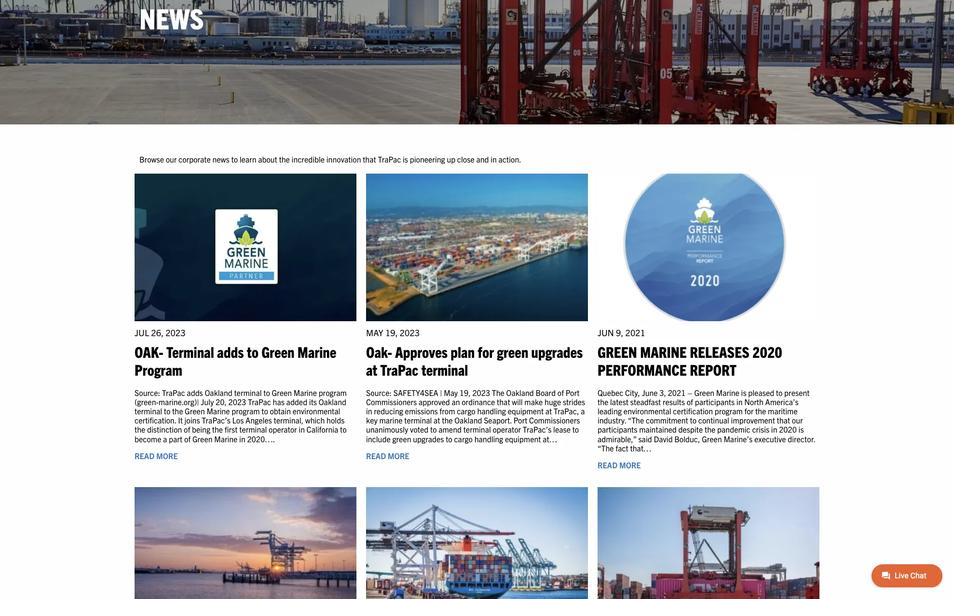Task type: locate. For each thing, give the bounding box(es) containing it.
1 horizontal spatial read
[[366, 451, 386, 461]]

which
[[305, 416, 325, 425]]

terminal up |
[[422, 360, 468, 379]]

1 vertical spatial that
[[497, 397, 510, 407]]

1 horizontal spatial 19,
[[460, 388, 471, 397]]

become
[[135, 434, 161, 444]]

upgrades inside source: safety4sea | may 19, 2023 the oakland board of port commissioners approved an ordinance that will make huge strides in reducing emissions from cargo handling equipment at trapac, a key marine terminal at the oakland seaport. port commissioners unanimously voted to amend terminal operator trapac's lease to include green upgrades to cargo handling equipment at…
[[413, 434, 444, 444]]

program
[[319, 388, 347, 397], [232, 406, 260, 416], [715, 406, 743, 416]]

2 horizontal spatial program
[[715, 406, 743, 416]]

2020 inside quebec city, june 3, 2021 – green marine is pleased to present the latest steadfast results of participants in north america's leading environmental certification program for the maritime industry. "the commitment to continual improvement that our participants maintained despite the pandemic crisis in 2020 is admirable," said david bolduc, green marine's executive director. "the fact that…
[[779, 425, 797, 434]]

about
[[258, 154, 277, 164]]

0 horizontal spatial is
[[403, 154, 408, 164]]

source: for at
[[366, 388, 392, 397]]

0 horizontal spatial more
[[156, 451, 178, 461]]

0 vertical spatial is
[[403, 154, 408, 164]]

part
[[169, 434, 183, 444]]

"the
[[628, 416, 644, 425], [598, 443, 614, 453]]

read more link inside green marine releases 2020 performance report article
[[598, 460, 641, 470]]

1 horizontal spatial commissioners
[[529, 416, 580, 425]]

1 vertical spatial a
[[163, 434, 167, 444]]

green
[[262, 342, 295, 361], [272, 388, 292, 397], [695, 388, 715, 397], [185, 406, 205, 416], [192, 434, 213, 444], [702, 434, 722, 444]]

0 horizontal spatial adds
[[187, 388, 203, 397]]

commissioners down huge
[[529, 416, 580, 425]]

oakland down the "ordinance"
[[455, 416, 482, 425]]

its
[[309, 397, 317, 407]]

2020 up pleased
[[753, 342, 783, 361]]

0 horizontal spatial for
[[478, 342, 494, 361]]

1 horizontal spatial "the
[[628, 416, 644, 425]]

for inside oak- approves plan for green upgrades at trapac terminal
[[478, 342, 494, 361]]

trapac's inside source: trapac adds oakland terminal to green marine program (green-marine.org)| july 20, 2023 trapac has added its oakland terminal to the green marine program to obtain environmental certification. it joins trapac's los angeles terminal, which holds the distinction of being the first terminal operator in california to become a part of green marine in 2020….
[[202, 416, 231, 425]]

the up crisis
[[756, 406, 766, 416]]

source: for program
[[135, 388, 160, 397]]

0 horizontal spatial may
[[366, 327, 384, 338]]

results
[[663, 397, 685, 407]]

commissioners
[[366, 397, 417, 407], [529, 416, 580, 425]]

1 horizontal spatial adds
[[217, 342, 244, 361]]

our up director.
[[792, 416, 803, 425]]

0 vertical spatial our
[[166, 154, 177, 164]]

report
[[690, 360, 737, 379]]

news
[[139, 0, 204, 35]]

at inside oak- approves plan for green upgrades at trapac terminal
[[366, 360, 377, 379]]

0 horizontal spatial port
[[514, 416, 528, 425]]

terminal right first
[[239, 425, 267, 434]]

approved
[[419, 397, 450, 407]]

huge
[[545, 397, 561, 407]]

our inside quebec city, june 3, 2021 – green marine is pleased to present the latest steadfast results of participants in north america's leading environmental certification program for the maritime industry. "the commitment to continual improvement that our participants maintained despite the pandemic crisis in 2020 is admirable," said david bolduc, green marine's executive director. "the fact that…
[[792, 416, 803, 425]]

0 horizontal spatial read
[[135, 451, 155, 461]]

more for at
[[388, 451, 409, 461]]

read down 'include'
[[366, 451, 386, 461]]

environmental down june
[[624, 406, 671, 416]]

at inside source: safety4sea | may 19, 2023 the oakland board of port commissioners approved an ordinance that will make huge strides in reducing emissions from cargo handling equipment at trapac, a key marine terminal at the oakland seaport. port commissioners unanimously voted to amend terminal operator trapac's lease to include green upgrades to cargo handling equipment at…
[[434, 416, 440, 425]]

at down may 19, 2023
[[366, 360, 377, 379]]

handling down seaport.
[[475, 434, 503, 444]]

that left will at the right of page
[[497, 397, 510, 407]]

it
[[178, 416, 183, 425]]

1 vertical spatial at
[[434, 416, 440, 425]]

participants up continual
[[695, 397, 735, 407]]

trapac down program
[[162, 388, 185, 397]]

upgrades
[[532, 342, 583, 361], [413, 434, 444, 444]]

oak-
[[366, 342, 392, 361]]

source: inside source: trapac adds oakland terminal to green marine program (green-marine.org)| july 20, 2023 trapac has added its oakland terminal to the green marine program to obtain environmental certification. it joins trapac's los angeles terminal, which holds the distinction of being the first terminal operator in california to become a part of green marine in 2020….
[[135, 388, 160, 397]]

1 vertical spatial 2020
[[779, 425, 797, 434]]

terminal
[[422, 360, 468, 379], [234, 388, 262, 397], [135, 406, 162, 416], [404, 416, 432, 425], [239, 425, 267, 434], [464, 425, 491, 434]]

operator down will at the right of page
[[493, 425, 521, 434]]

green inside oak- approves plan for green upgrades at trapac terminal
[[497, 342, 529, 361]]

california
[[307, 425, 338, 434]]

1 horizontal spatial for
[[745, 406, 754, 416]]

source: down program
[[135, 388, 160, 397]]

photo of trapac los angeles image
[[366, 487, 588, 599]]

1 horizontal spatial may
[[444, 388, 458, 397]]

cargo down from
[[454, 434, 473, 444]]

in
[[491, 154, 497, 164], [737, 397, 743, 407], [366, 406, 372, 416], [299, 425, 305, 434], [771, 425, 778, 434], [239, 434, 245, 444]]

crisis
[[752, 425, 770, 434]]

2 horizontal spatial read more
[[598, 460, 641, 470]]

for up crisis
[[745, 406, 754, 416]]

terminal inside oak- approves plan for green upgrades at trapac terminal
[[422, 360, 468, 379]]

source: up reducing
[[366, 388, 392, 397]]

0 vertical spatial 2020
[[753, 342, 783, 361]]

marine inside oak- terminal adds to green marine program
[[298, 342, 336, 361]]

0 vertical spatial upgrades
[[532, 342, 583, 361]]

0 horizontal spatial a
[[163, 434, 167, 444]]

equipment
[[508, 406, 544, 416], [505, 434, 541, 444]]

to
[[231, 154, 238, 164], [247, 342, 259, 361], [264, 388, 270, 397], [776, 388, 783, 397], [164, 406, 171, 416], [262, 406, 268, 416], [690, 416, 697, 425], [340, 425, 347, 434], [430, 425, 437, 434], [573, 425, 579, 434], [446, 434, 452, 444]]

a right at trapac,
[[581, 406, 585, 416]]

terminal right 20,
[[234, 388, 262, 397]]

0 horizontal spatial at
[[366, 360, 377, 379]]

an
[[452, 397, 460, 407]]

in left which in the bottom of the page
[[299, 425, 305, 434]]

is right executive
[[799, 425, 804, 434]]

19, right |
[[460, 388, 471, 397]]

the
[[279, 154, 290, 164], [598, 397, 609, 407], [172, 406, 183, 416], [756, 406, 766, 416], [442, 416, 453, 425], [135, 425, 145, 434], [212, 425, 223, 434], [705, 425, 716, 434]]

for right plan
[[478, 342, 494, 361]]

0 vertical spatial commissioners
[[366, 397, 417, 407]]

"the up said
[[628, 416, 644, 425]]

program right its on the left bottom of the page
[[319, 388, 347, 397]]

1 horizontal spatial program
[[319, 388, 347, 397]]

latest
[[610, 397, 629, 407]]

0 horizontal spatial green
[[392, 434, 411, 444]]

2 horizontal spatial read
[[598, 460, 618, 470]]

1 horizontal spatial at
[[434, 416, 440, 425]]

1 horizontal spatial port
[[566, 388, 580, 397]]

1 vertical spatial adds
[[187, 388, 203, 397]]

2 horizontal spatial that
[[777, 416, 790, 425]]

may right |
[[444, 388, 458, 397]]

1 horizontal spatial is
[[741, 388, 747, 397]]

read more down 'include'
[[366, 451, 409, 461]]

participants
[[695, 397, 735, 407], [598, 425, 638, 434]]

read more link down 'fact'
[[598, 460, 641, 470]]

may 19, 2023
[[366, 327, 420, 338]]

1 horizontal spatial that
[[497, 397, 510, 407]]

marine
[[379, 416, 403, 425]]

adds right terminal
[[217, 342, 244, 361]]

may up oak-
[[366, 327, 384, 338]]

"the left 'fact'
[[598, 443, 614, 453]]

0 horizontal spatial source:
[[135, 388, 160, 397]]

added
[[286, 397, 307, 407]]

david
[[654, 434, 673, 444]]

0 vertical spatial adds
[[217, 342, 244, 361]]

the down the an
[[442, 416, 453, 425]]

has
[[273, 397, 285, 407]]

marine inside quebec city, june 3, 2021 – green marine is pleased to present the latest steadfast results of participants in north america's leading environmental certification program for the maritime industry. "the commitment to continual improvement that our participants maintained despite the pandemic crisis in 2020 is admirable," said david bolduc, green marine's executive director. "the fact that…
[[716, 388, 740, 397]]

0 vertical spatial equipment
[[508, 406, 544, 416]]

cargo right from
[[457, 406, 476, 416]]

read down 'fact'
[[598, 460, 618, 470]]

green up the
[[497, 342, 529, 361]]

certification.
[[135, 416, 176, 425]]

1 horizontal spatial source:
[[366, 388, 392, 397]]

read more down 'fact'
[[598, 460, 641, 470]]

read down "become"
[[135, 451, 155, 461]]

trapac up safety4sea
[[380, 360, 419, 379]]

2 source: from the left
[[366, 388, 392, 397]]

1 horizontal spatial upgrades
[[532, 342, 583, 361]]

1 vertical spatial may
[[444, 388, 458, 397]]

1 vertical spatial handling
[[475, 434, 503, 444]]

0 vertical spatial a
[[581, 406, 585, 416]]

green down marine
[[392, 434, 411, 444]]

9,
[[616, 327, 624, 338]]

0 vertical spatial at
[[366, 360, 377, 379]]

operator
[[269, 425, 297, 434], [493, 425, 521, 434]]

source: inside source: safety4sea | may 19, 2023 the oakland board of port commissioners approved an ordinance that will make huge strides in reducing emissions from cargo handling equipment at trapac, a key marine terminal at the oakland seaport. port commissioners unanimously voted to amend terminal operator trapac's lease to include green upgrades to cargo handling equipment at…
[[366, 388, 392, 397]]

3,
[[660, 388, 666, 397]]

read more inside oak- approves plan for green upgrades at trapac terminal article
[[366, 451, 409, 461]]

browse our corporate news to learn about the incredible innovation that trapac is pioneering up close and in action.
[[139, 154, 521, 164]]

operator down obtain
[[269, 425, 297, 434]]

program up first
[[232, 406, 260, 416]]

our right browse
[[166, 154, 177, 164]]

more down 'fact'
[[620, 460, 641, 470]]

trapac's left lease
[[523, 425, 552, 434]]

action.
[[499, 154, 521, 164]]

more inside oak- terminal adds to green marine program article
[[156, 451, 178, 461]]

terminal right amend at bottom
[[464, 425, 491, 434]]

board
[[536, 388, 556, 397]]

read
[[135, 451, 155, 461], [366, 451, 386, 461], [598, 460, 618, 470]]

in right and
[[491, 154, 497, 164]]

program up pandemic
[[715, 406, 743, 416]]

read for program
[[135, 451, 155, 461]]

2023 up approves
[[400, 327, 420, 338]]

0 vertical spatial for
[[478, 342, 494, 361]]

0 horizontal spatial trapac's
[[202, 416, 231, 425]]

that right innovation
[[363, 154, 376, 164]]

terminal
[[166, 342, 214, 361]]

0 horizontal spatial program
[[232, 406, 260, 416]]

a left part
[[163, 434, 167, 444]]

source:
[[135, 388, 160, 397], [366, 388, 392, 397]]

green
[[497, 342, 529, 361], [392, 434, 411, 444]]

upgrades up board at the right
[[532, 342, 583, 361]]

releases
[[690, 342, 750, 361]]

0 vertical spatial may
[[366, 327, 384, 338]]

main content
[[130, 154, 825, 599]]

adds left 20,
[[187, 388, 203, 397]]

a inside source: safety4sea | may 19, 2023 the oakland board of port commissioners approved an ordinance that will make huge strides in reducing emissions from cargo handling equipment at trapac, a key marine terminal at the oakland seaport. port commissioners unanimously voted to amend terminal operator trapac's lease to include green upgrades to cargo handling equipment at…
[[581, 406, 585, 416]]

upgrades down the emissions
[[413, 434, 444, 444]]

1 operator from the left
[[269, 425, 297, 434]]

performance
[[598, 360, 687, 379]]

19,
[[385, 327, 398, 338], [460, 388, 471, 397]]

read more link down "become"
[[135, 451, 178, 461]]

1 horizontal spatial green
[[497, 342, 529, 361]]

in right crisis
[[771, 425, 778, 434]]

strides
[[563, 397, 585, 407]]

2 horizontal spatial read more link
[[598, 460, 641, 470]]

2020 inside green marine releases 2020 performance report
[[753, 342, 783, 361]]

read more down "become"
[[135, 451, 178, 461]]

at
[[366, 360, 377, 379], [434, 416, 440, 425]]

1 horizontal spatial more
[[388, 451, 409, 461]]

is left pioneering
[[403, 154, 408, 164]]

0 horizontal spatial participants
[[598, 425, 638, 434]]

1 horizontal spatial participants
[[695, 397, 735, 407]]

oak- approves plan for green upgrades at trapac terminal article
[[366, 174, 588, 478]]

port down will at the right of page
[[514, 416, 528, 425]]

of inside source: safety4sea | may 19, 2023 the oakland board of port commissioners approved an ordinance that will make huge strides in reducing emissions from cargo handling equipment at trapac, a key marine terminal at the oakland seaport. port commissioners unanimously voted to amend terminal operator trapac's lease to include green upgrades to cargo handling equipment at…
[[558, 388, 564, 397]]

adds inside source: trapac adds oakland terminal to green marine program (green-marine.org)| july 20, 2023 trapac has added its oakland terminal to the green marine program to obtain environmental certification. it joins trapac's los angeles terminal, which holds the distinction of being the first terminal operator in california to become a part of green marine in 2020….
[[187, 388, 203, 397]]

learn
[[240, 154, 256, 164]]

port up at trapac,
[[566, 388, 580, 397]]

marine's
[[724, 434, 753, 444]]

2 operator from the left
[[493, 425, 521, 434]]

that
[[363, 154, 376, 164], [497, 397, 510, 407], [777, 416, 790, 425]]

handling down the
[[477, 406, 506, 416]]

1 vertical spatial equipment
[[505, 434, 541, 444]]

read inside green marine releases 2020 performance report article
[[598, 460, 618, 470]]

that…
[[630, 443, 652, 453]]

2023 right 20,
[[228, 397, 246, 407]]

1 horizontal spatial read more
[[366, 451, 409, 461]]

pleased
[[749, 388, 775, 397]]

angeles
[[246, 416, 272, 425]]

industry.
[[598, 416, 627, 425]]

equipment left at…
[[505, 434, 541, 444]]

in left reducing
[[366, 406, 372, 416]]

operator inside source: safety4sea | may 19, 2023 the oakland board of port commissioners approved an ordinance that will make huge strides in reducing emissions from cargo handling equipment at trapac, a key marine terminal at the oakland seaport. port commissioners unanimously voted to amend terminal operator trapac's lease to include green upgrades to cargo handling equipment at…
[[493, 425, 521, 434]]

read more inside green marine releases 2020 performance report article
[[598, 460, 641, 470]]

said
[[639, 434, 652, 444]]

more for program
[[156, 451, 178, 461]]

at down approved
[[434, 416, 440, 425]]

green marine releases 2020 performance report article
[[598, 174, 820, 478]]

read more link for program
[[135, 451, 178, 461]]

read more link inside oak- approves plan for green upgrades at trapac terminal article
[[366, 451, 409, 461]]

1 environmental from the left
[[293, 406, 340, 416]]

oakland right the
[[506, 388, 534, 397]]

0 horizontal spatial read more
[[135, 451, 178, 461]]

handling
[[477, 406, 506, 416], [475, 434, 503, 444]]

of right board at the right
[[558, 388, 564, 397]]

read more link down 'include'
[[366, 451, 409, 461]]

for
[[478, 342, 494, 361], [745, 406, 754, 416]]

more inside green marine releases 2020 performance report article
[[620, 460, 641, 470]]

read more link inside oak- terminal adds to green marine program article
[[135, 451, 178, 461]]

of right results
[[687, 397, 693, 407]]

2023 left the
[[473, 388, 490, 397]]

2 vertical spatial is
[[799, 425, 804, 434]]

read inside oak- approves plan for green upgrades at trapac terminal article
[[366, 451, 386, 461]]

1 vertical spatial is
[[741, 388, 747, 397]]

0 horizontal spatial that
[[363, 154, 376, 164]]

oakland
[[205, 388, 232, 397], [506, 388, 534, 397], [319, 397, 346, 407], [455, 416, 482, 425]]

adds inside oak- terminal adds to green marine program
[[217, 342, 244, 361]]

1 horizontal spatial operator
[[493, 425, 521, 434]]

0 horizontal spatial upgrades
[[413, 434, 444, 444]]

the left latest
[[598, 397, 609, 407]]

1 source: from the left
[[135, 388, 160, 397]]

adds for to
[[217, 342, 244, 361]]

0 horizontal spatial 19,
[[385, 327, 398, 338]]

terminal,
[[274, 416, 304, 425]]

read inside oak- terminal adds to green marine program article
[[135, 451, 155, 461]]

participants up 'fact'
[[598, 425, 638, 434]]

green inside oak- terminal adds to green marine program
[[262, 342, 295, 361]]

more down part
[[156, 451, 178, 461]]

0 vertical spatial green
[[497, 342, 529, 361]]

1 vertical spatial 19,
[[460, 388, 471, 397]]

environmental up california
[[293, 406, 340, 416]]

1 horizontal spatial our
[[792, 416, 803, 425]]

1 horizontal spatial read more link
[[366, 451, 409, 461]]

the left the joins at the bottom of page
[[172, 406, 183, 416]]

2 environmental from the left
[[624, 406, 671, 416]]

0 vertical spatial "the
[[628, 416, 644, 425]]

green marine releases 2020 performance report
[[598, 342, 783, 379]]

2 vertical spatial that
[[777, 416, 790, 425]]

unanimously
[[366, 425, 408, 434]]

will
[[512, 397, 523, 407]]

1 horizontal spatial a
[[581, 406, 585, 416]]

is left pleased
[[741, 388, 747, 397]]

1 horizontal spatial environmental
[[624, 406, 671, 416]]

that down america's
[[777, 416, 790, 425]]

1 vertical spatial "the
[[598, 443, 614, 453]]

more down 'include'
[[388, 451, 409, 461]]

1 vertical spatial our
[[792, 416, 803, 425]]

jun 9, 2021
[[598, 327, 646, 338]]

1 vertical spatial upgrades
[[413, 434, 444, 444]]

1 horizontal spatial trapac's
[[523, 425, 552, 434]]

0 horizontal spatial read more link
[[135, 451, 178, 461]]

0 horizontal spatial environmental
[[293, 406, 340, 416]]

may
[[366, 327, 384, 338], [444, 388, 458, 397]]

plan
[[451, 342, 475, 361]]

commissioners up marine
[[366, 397, 417, 407]]

1 vertical spatial for
[[745, 406, 754, 416]]

2020 down maritime
[[779, 425, 797, 434]]

trapac's down 20,
[[202, 416, 231, 425]]

0 horizontal spatial operator
[[269, 425, 297, 434]]

read more inside oak- terminal adds to green marine program article
[[135, 451, 178, 461]]

pandemic
[[718, 425, 751, 434]]

more inside oak- approves plan for green upgrades at trapac terminal article
[[388, 451, 409, 461]]

1 vertical spatial green
[[392, 434, 411, 444]]

equipment down board at the right
[[508, 406, 544, 416]]

2 horizontal spatial more
[[620, 460, 641, 470]]

in right first
[[239, 434, 245, 444]]

that inside quebec city, june 3, 2021 – green marine is pleased to present the latest steadfast results of participants in north america's leading environmental certification program for the maritime industry. "the commitment to continual improvement that our participants maintained despite the pandemic crisis in 2020 is admirable," said david bolduc, green marine's executive director. "the fact that…
[[777, 416, 790, 425]]

19, up oak-
[[385, 327, 398, 338]]



Task type: vqa. For each thing, say whether or not it's contained in the screenshot.
the Source: inside the Source: SAFETY4SEA | May 19, 2023 The Oakland Board of Port Commissioners approved an ordinance that will make huge strides in reducing emissions from cargo handling equipment at TraPac, a key marine terminal at the Oakland Seaport. Port Commissioners unanimously voted to amend terminal operator TraPac's lease to include green upgrades to cargo handling equipment at…
yes



Task type: describe. For each thing, give the bounding box(es) containing it.
director.
[[788, 434, 816, 444]]

first
[[225, 425, 238, 434]]

0 horizontal spatial our
[[166, 154, 177, 164]]

0 vertical spatial handling
[[477, 406, 506, 416]]

read more for at
[[366, 451, 409, 461]]

19, inside source: safety4sea | may 19, 2023 the oakland board of port commissioners approved an ordinance that will make huge strides in reducing emissions from cargo handling equipment at trapac, a key marine terminal at the oakland seaport. port commissioners unanimously voted to amend terminal operator trapac's lease to include green upgrades to cargo handling equipment at…
[[460, 388, 471, 397]]

oak-
[[135, 342, 163, 361]]

trapac inside oak- approves plan for green upgrades at trapac terminal
[[380, 360, 419, 379]]

upgrades inside oak- approves plan for green upgrades at trapac terminal
[[532, 342, 583, 361]]

admirable,"
[[598, 434, 637, 444]]

continual
[[699, 416, 730, 425]]

of right part
[[184, 434, 191, 444]]

leading
[[598, 406, 622, 416]]

in inside source: safety4sea | may 19, 2023 the oakland board of port commissioners approved an ordinance that will make huge strides in reducing emissions from cargo handling equipment at trapac, a key marine terminal at the oakland seaport. port commissioners unanimously voted to amend terminal operator trapac's lease to include green upgrades to cargo handling equipment at…
[[366, 406, 372, 416]]

jul
[[135, 327, 149, 338]]

innovation
[[327, 154, 361, 164]]

and
[[476, 154, 489, 164]]

safety4sea
[[394, 388, 438, 397]]

at…
[[543, 434, 557, 444]]

environmental inside source: trapac adds oakland terminal to green marine program (green-marine.org)| july 20, 2023 trapac has added its oakland terminal to the green marine program to obtain environmental certification. it joins trapac's los angeles terminal, which holds the distinction of being the first terminal operator in california to become a part of green marine in 2020….
[[293, 406, 340, 416]]

voted
[[410, 425, 429, 434]]

0 horizontal spatial commissioners
[[366, 397, 417, 407]]

of inside quebec city, june 3, 2021 – green marine is pleased to present the latest steadfast results of participants in north america's leading environmental certification program for the maritime industry. "the commitment to continual improvement that our participants maintained despite the pandemic crisis in 2020 is admirable," said david bolduc, green marine's executive director. "the fact that…
[[687, 397, 693, 407]]

trapac's inside source: safety4sea | may 19, 2023 the oakland board of port commissioners approved an ordinance that will make huge strides in reducing emissions from cargo handling equipment at trapac, a key marine terminal at the oakland seaport. port commissioners unanimously voted to amend terminal operator trapac's lease to include green upgrades to cargo handling equipment at…
[[523, 425, 552, 434]]

operator inside source: trapac adds oakland terminal to green marine program (green-marine.org)| july 20, 2023 trapac has added its oakland terminal to the green marine program to obtain environmental certification. it joins trapac's los angeles terminal, which holds the distinction of being the first terminal operator in california to become a part of green marine in 2020….
[[269, 425, 297, 434]]

1 vertical spatial port
[[514, 416, 528, 425]]

present
[[785, 388, 810, 397]]

at trapac,
[[546, 406, 579, 416]]

quebec city, june 3, 2021 – green marine is pleased to present the latest steadfast results of participants in north america's leading environmental certification program for the maritime industry. "the commitment to continual improvement that our participants maintained despite the pandemic crisis in 2020 is admirable," said david bolduc, green marine's executive director. "the fact that…
[[598, 388, 816, 453]]

from
[[440, 406, 455, 416]]

oakland up los
[[205, 388, 232, 397]]

include
[[366, 434, 391, 444]]

the
[[492, 388, 505, 397]]

2 horizontal spatial is
[[799, 425, 804, 434]]

terminal up the distinction
[[135, 406, 162, 416]]

program
[[135, 360, 182, 379]]

of right "it"
[[184, 425, 190, 434]]

the right about
[[279, 154, 290, 164]]

america's
[[766, 397, 799, 407]]

certification
[[673, 406, 713, 416]]

approves
[[395, 342, 448, 361]]

that inside source: safety4sea | may 19, 2023 the oakland board of port commissioners approved an ordinance that will make huge strides in reducing emissions from cargo handling equipment at trapac, a key marine terminal at the oakland seaport. port commissioners unanimously voted to amend terminal operator trapac's lease to include green upgrades to cargo handling equipment at…
[[497, 397, 510, 407]]

the left the distinction
[[135, 425, 145, 434]]

a inside source: trapac adds oakland terminal to green marine program (green-marine.org)| july 20, 2023 trapac has added its oakland terminal to the green marine program to obtain environmental certification. it joins trapac's los angeles terminal, which holds the distinction of being the first terminal operator in california to become a part of green marine in 2020….
[[163, 434, 167, 444]]

distinction
[[147, 425, 182, 434]]

browse
[[139, 154, 164, 164]]

the inside source: safety4sea | may 19, 2023 the oakland board of port commissioners approved an ordinance that will make huge strides in reducing emissions from cargo handling equipment at trapac, a key marine terminal at the oakland seaport. port commissioners unanimously voted to amend terminal operator trapac's lease to include green upgrades to cargo handling equipment at…
[[442, 416, 453, 425]]

lease
[[553, 425, 571, 434]]

marine
[[640, 342, 687, 361]]

north
[[745, 397, 764, 407]]

july
[[201, 397, 214, 407]]

maintained
[[639, 425, 677, 434]]

to inside oak- terminal adds to green marine program
[[247, 342, 259, 361]]

0 vertical spatial 19,
[[385, 327, 398, 338]]

june
[[642, 388, 658, 397]]

adds for oakland
[[187, 388, 203, 397]]

trapac left pioneering
[[378, 154, 401, 164]]

executive
[[755, 434, 786, 444]]

environmental inside quebec city, june 3, 2021 – green marine is pleased to present the latest steadfast results of participants in north america's leading environmental certification program for the maritime industry. "the commitment to continual improvement that our participants maintained despite the pandemic crisis in 2020 is admirable," said david bolduc, green marine's executive director. "the fact that…
[[624, 406, 671, 416]]

26,
[[151, 327, 164, 338]]

2023 inside source: safety4sea | may 19, 2023 the oakland board of port commissioners approved an ordinance that will make huge strides in reducing emissions from cargo handling equipment at trapac, a key marine terminal at the oakland seaport. port commissioners unanimously voted to amend terminal operator trapac's lease to include green upgrades to cargo handling equipment at…
[[473, 388, 490, 397]]

for inside quebec city, june 3, 2021 – green marine is pleased to present the latest steadfast results of participants in north america's leading environmental certification program for the maritime industry. "the commitment to continual improvement that our participants maintained despite the pandemic crisis in 2020 is admirable," said david bolduc, green marine's executive director. "the fact that…
[[745, 406, 754, 416]]

maritime
[[768, 406, 798, 416]]

2020….
[[247, 434, 275, 444]]

being
[[192, 425, 210, 434]]

0 vertical spatial participants
[[695, 397, 735, 407]]

news
[[213, 154, 230, 164]]

0 vertical spatial port
[[566, 388, 580, 397]]

0 horizontal spatial "the
[[598, 443, 614, 453]]

green inside source: safety4sea | may 19, 2023 the oakland board of port commissioners approved an ordinance that will make huge strides in reducing emissions from cargo handling equipment at trapac, a key marine terminal at the oakland seaport. port commissioners unanimously voted to amend terminal operator trapac's lease to include green upgrades to cargo handling equipment at…
[[392, 434, 411, 444]]

1 vertical spatial commissioners
[[529, 416, 580, 425]]

(green-
[[135, 397, 159, 407]]

read for at
[[366, 451, 386, 461]]

fact
[[616, 443, 629, 453]]

obtain
[[270, 406, 291, 416]]

quebec
[[598, 388, 624, 397]]

terminal down approved
[[404, 416, 432, 425]]

trapac up angeles
[[248, 397, 271, 407]]

close
[[457, 154, 475, 164]]

jul 26, 2023
[[135, 327, 186, 338]]

read more for program
[[135, 451, 178, 461]]

0 vertical spatial that
[[363, 154, 376, 164]]

emissions
[[405, 406, 438, 416]]

2023 right 26,
[[166, 327, 186, 338]]

corporate
[[179, 154, 211, 164]]

2021
[[626, 327, 646, 338]]

the right the despite
[[705, 425, 716, 434]]

ordinance
[[462, 397, 495, 407]]

reducing
[[374, 406, 403, 416]]

amend
[[439, 425, 462, 434]]

2023 inside source: trapac adds oakland terminal to green marine program (green-marine.org)| july 20, 2023 trapac has added its oakland terminal to the green marine program to obtain environmental certification. it joins trapac's los angeles terminal, which holds the distinction of being the first terminal operator in california to become a part of green marine in 2020….
[[228, 397, 246, 407]]

los
[[232, 416, 244, 425]]

2021 –
[[668, 388, 693, 397]]

make
[[525, 397, 543, 407]]

oak- approves plan for green upgrades at trapac terminal
[[366, 342, 583, 379]]

pioneering
[[410, 154, 445, 164]]

0 vertical spatial cargo
[[457, 406, 476, 416]]

read more link for at
[[366, 451, 409, 461]]

key
[[366, 416, 378, 425]]

source: trapac adds oakland terminal to green marine program (green-marine.org)| july 20, 2023 trapac has added its oakland terminal to the green marine program to obtain environmental certification. it joins trapac's los angeles terminal, which holds the distinction of being the first terminal operator in california to become a part of green marine in 2020….
[[135, 388, 347, 444]]

steadfast
[[631, 397, 661, 407]]

the left first
[[212, 425, 223, 434]]

incredible
[[292, 154, 325, 164]]

improvement
[[731, 416, 775, 425]]

green
[[598, 342, 637, 361]]

may inside source: safety4sea | may 19, 2023 the oakland board of port commissioners approved an ordinance that will make huge strides in reducing emissions from cargo handling equipment at trapac, a key marine terminal at the oakland seaport. port commissioners unanimously voted to amend terminal operator trapac's lease to include green upgrades to cargo handling equipment at…
[[444, 388, 458, 397]]

holds
[[327, 416, 345, 425]]

in left north
[[737, 397, 743, 407]]

oak- terminal adds to green marine program
[[135, 342, 336, 379]]

program inside quebec city, june 3, 2021 – green marine is pleased to present the latest steadfast results of participants in north america's leading environmental certification program for the maritime industry. "the commitment to continual improvement that our participants maintained despite the pandemic crisis in 2020 is admirable," said david bolduc, green marine's executive director. "the fact that…
[[715, 406, 743, 416]]

seaport.
[[484, 416, 512, 425]]

main content containing oak- terminal adds to green marine program
[[130, 154, 825, 599]]

commitment
[[646, 416, 688, 425]]

bolduc,
[[675, 434, 700, 444]]

20,
[[216, 397, 227, 407]]

1 vertical spatial cargo
[[454, 434, 473, 444]]

1 vertical spatial participants
[[598, 425, 638, 434]]

despite
[[679, 425, 703, 434]]

oak- terminal adds to green marine program article
[[135, 174, 357, 478]]

oakland up holds
[[319, 397, 346, 407]]

|
[[440, 388, 442, 397]]



